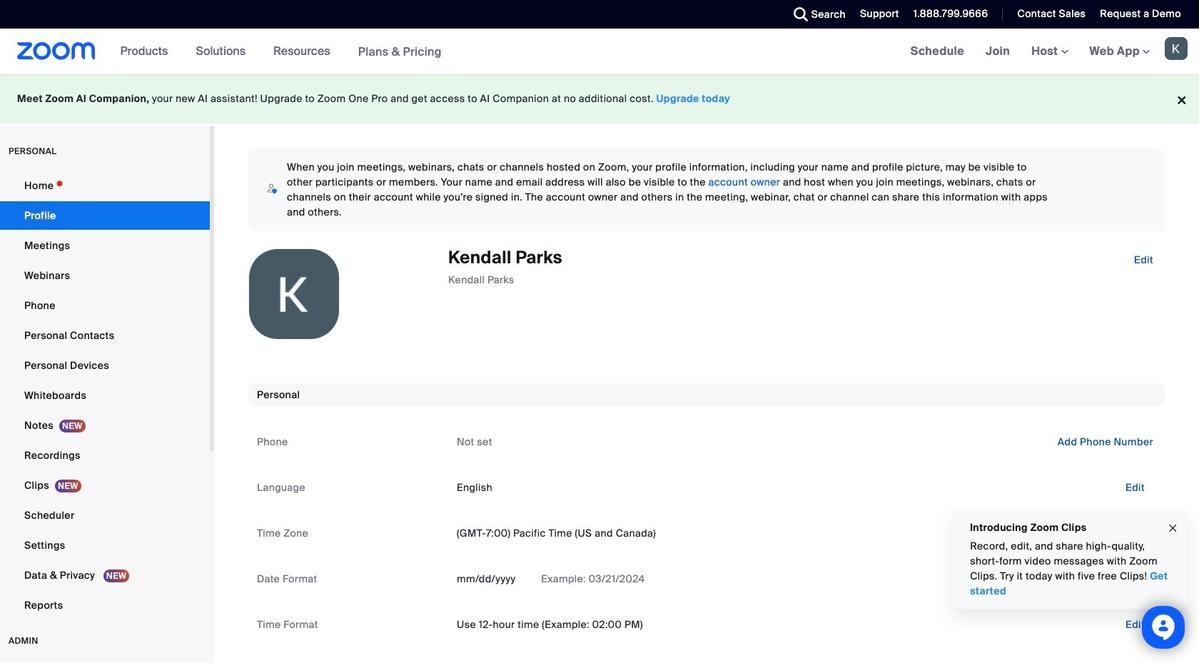 Task type: describe. For each thing, give the bounding box(es) containing it.
user photo image
[[249, 249, 339, 339]]

product information navigation
[[110, 29, 453, 75]]

meetings navigation
[[900, 29, 1199, 75]]

close image
[[1167, 520, 1179, 536]]

profile picture image
[[1165, 37, 1188, 60]]

personal menu menu
[[0, 171, 210, 621]]

zoom logo image
[[17, 42, 95, 60]]



Task type: locate. For each thing, give the bounding box(es) containing it.
edit user photo image
[[283, 288, 306, 301]]

banner
[[0, 29, 1199, 75]]

footer
[[0, 74, 1199, 123]]



Task type: vqa. For each thing, say whether or not it's contained in the screenshot.
product information navigation
yes



